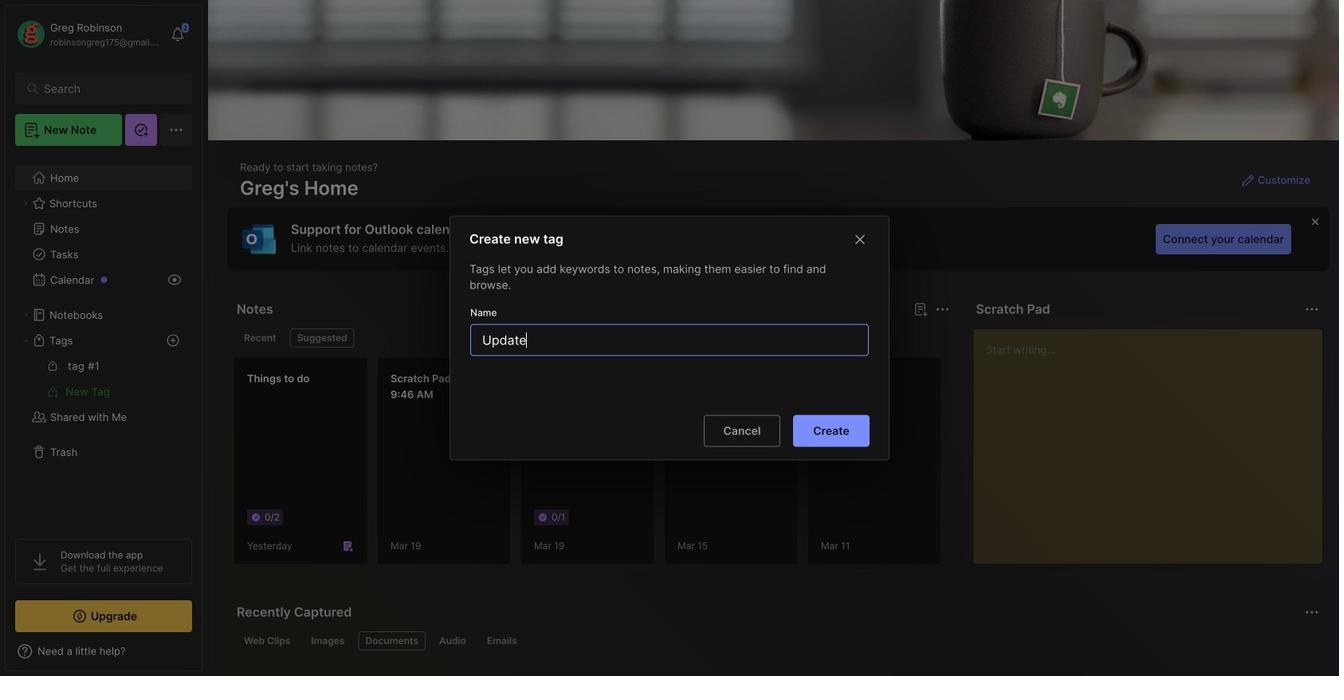 Task type: vqa. For each thing, say whether or not it's contained in the screenshot.
Tag name text box
yes



Task type: describe. For each thing, give the bounding box(es) containing it.
Tag name text field
[[481, 325, 862, 355]]

group inside tree
[[15, 353, 191, 404]]

tree inside 'main' element
[[6, 155, 202, 525]]

expand tags image
[[21, 336, 30, 345]]

Search text field
[[44, 81, 171, 96]]

expand notebooks image
[[21, 310, 30, 320]]

1 tab list from the top
[[237, 329, 948, 348]]

close image
[[851, 230, 870, 249]]



Task type: locate. For each thing, give the bounding box(es) containing it.
tree
[[6, 155, 202, 525]]

group
[[15, 353, 191, 404]]

1 vertical spatial tab list
[[237, 632, 1317, 651]]

tab
[[237, 329, 284, 348], [290, 329, 355, 348], [237, 632, 298, 651], [304, 632, 352, 651], [358, 632, 426, 651], [432, 632, 474, 651], [480, 632, 525, 651]]

main element
[[0, 0, 207, 676]]

2 tab list from the top
[[237, 632, 1317, 651]]

Start writing… text field
[[987, 329, 1322, 551]]

0 vertical spatial tab list
[[237, 329, 948, 348]]

tab list
[[237, 329, 948, 348], [237, 632, 1317, 651]]

none search field inside 'main' element
[[44, 79, 171, 98]]

row group
[[234, 357, 1340, 574]]

None search field
[[44, 79, 171, 98]]



